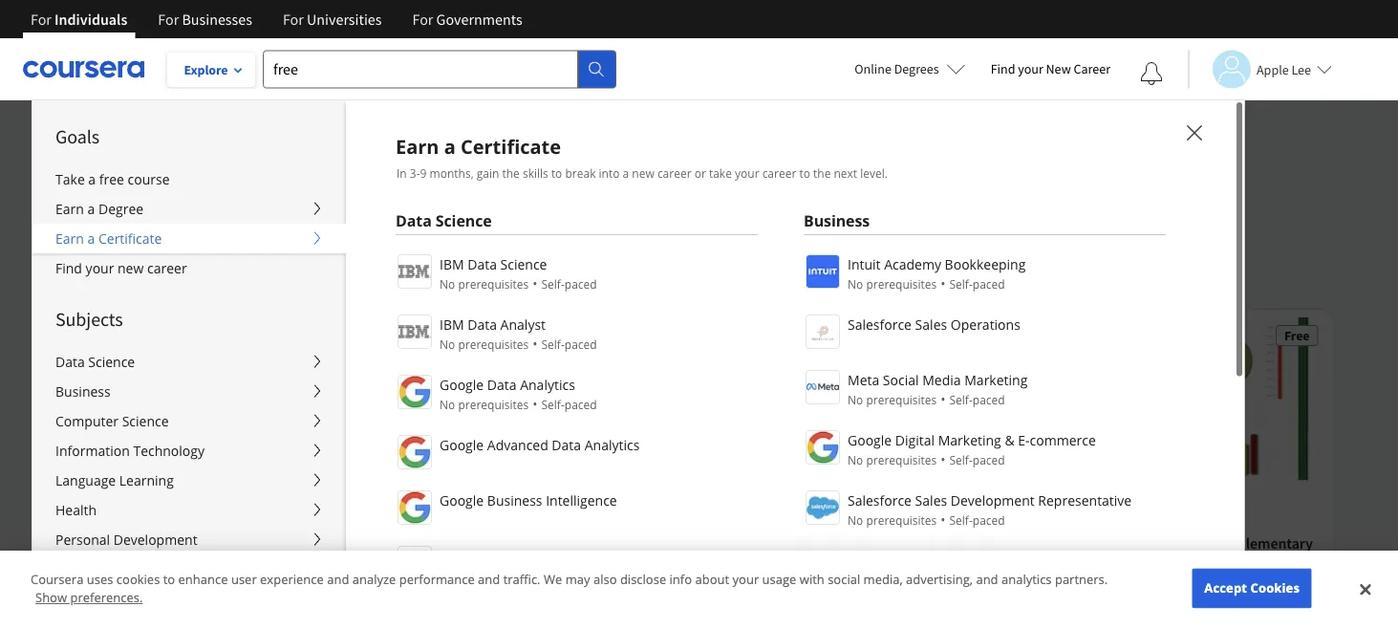 Task type: vqa. For each thing, say whether or not it's contained in the screenshot.
pave
no



Task type: locate. For each thing, give the bounding box(es) containing it.
google for google advanced data analytics
[[440, 435, 484, 454]]

earn down 'take'
[[55, 200, 84, 218]]

subject group
[[57, 352, 369, 493]]

0 horizontal spatial list
[[396, 252, 758, 624]]

self- down for at the top
[[542, 276, 565, 292]]

performance
[[399, 570, 475, 587]]

universities
[[307, 10, 382, 29]]

critical down media,
[[853, 609, 893, 627]]

2 skills you'll gain : from the left
[[724, 571, 824, 588]]

list containing intuit academy bookkeeping
[[804, 252, 1166, 624]]

1 horizontal spatial user
[[543, 629, 568, 629]]

gain for ui / ux design
[[472, 571, 497, 588]]

computer inside critical thinking, design and product, graphic design, human computer interaction, interactive design, research and design, user experience, user experience desi
[[588, 590, 645, 607]]

None search field
[[263, 50, 617, 88]]

data science up 6,854
[[396, 210, 492, 231]]

a left 'free'
[[88, 170, 96, 188]]

paced up analytics on the right of the page
[[973, 512, 1005, 528]]

for left the 'individuals'
[[31, 10, 52, 29]]

2 horizontal spatial analytics
[[1104, 534, 1163, 553]]

0 horizontal spatial thinking,
[[546, 571, 598, 588]]

no inside "meta social media marketing no prerequisites • self-paced"
[[848, 392, 864, 408]]

list containing ibm data science
[[396, 252, 758, 624]]

0 horizontal spatial analytics
[[520, 375, 575, 393]]

4 for from the left
[[413, 10, 433, 29]]

2 vertical spatial earn
[[55, 229, 84, 248]]

self-
[[542, 276, 565, 292], [950, 276, 973, 292], [542, 337, 565, 352], [950, 392, 973, 408], [542, 397, 565, 413], [950, 452, 973, 468], [950, 512, 973, 528], [542, 568, 565, 584]]

advanced inside business analytics with excel: elementary to advanced
[[1061, 557, 1124, 576]]

gain up risk
[[793, 571, 817, 588]]

self- inside ibm data analyst no prerequisites • self-paced
[[542, 337, 565, 352]]

analytics inside google data analytics no prerequisites • self-paced
[[520, 375, 575, 393]]

1 free from the left
[[965, 327, 990, 344]]

financial down economics,
[[771, 629, 821, 629]]

2 you'll from the left
[[758, 571, 790, 588]]

earn for earn a certificate in 3-9 months, gain the skills to break into a new career or take your career to the next level.
[[396, 133, 439, 159]]

show
[[57, 503, 93, 522], [35, 589, 67, 606]]

earn up 3-
[[396, 133, 439, 159]]

you'll down financial markets at the right bottom of page
[[758, 571, 790, 588]]

marketing left the '&' on the bottom
[[938, 431, 1002, 449]]

analysis, down partners.
[[1044, 613, 1093, 629]]

self- up salesforce sales development representative no prerequisites • self-paced
[[950, 452, 973, 468]]

1 list from the left
[[396, 252, 758, 624]]

0 horizontal spatial advanced
[[487, 435, 549, 454]]

1 horizontal spatial advanced
[[1061, 557, 1124, 576]]

career right take
[[763, 165, 797, 181]]

analysis, left cookies
[[1196, 594, 1245, 611]]

find inside explore menu element
[[55, 259, 82, 277]]

1 you'll from the left
[[437, 571, 470, 588]]

What do you want to learn? text field
[[263, 50, 578, 88]]

browse
[[44, 134, 92, 153]]

business down 'subject' at the bottom of page
[[55, 382, 111, 401]]

1 horizontal spatial analytics
[[585, 435, 640, 454]]

analysis, down economics,
[[824, 629, 873, 629]]

e-
[[1018, 431, 1030, 449]]

skills left usage
[[724, 571, 755, 588]]

sales for development
[[915, 491, 948, 509]]

1 vertical spatial show
[[35, 589, 67, 606]]

1 horizontal spatial you'll
[[758, 571, 790, 588]]

1 vertical spatial critical
[[853, 609, 893, 627]]

earn inside dropdown button
[[55, 200, 84, 218]]

critical inside "finance, investment management, risk management, banking, behavioral economics, critical thinking, decision making, financial analysis, innovati"
[[853, 609, 893, 627]]

advanced down google data analytics no prerequisites • self-paced
[[487, 435, 549, 454]]

financial inside "finance, investment management, risk management, banking, behavioral economics, critical thinking, decision making, financial analysis, innovati"
[[771, 629, 821, 629]]

0 horizontal spatial management,
[[724, 590, 801, 607]]

new
[[1046, 60, 1071, 77]]

1 horizontal spatial list
[[804, 252, 1166, 624]]

1 horizontal spatial free
[[1285, 327, 1310, 344]]

0 horizontal spatial the
[[502, 165, 520, 181]]

apple lee
[[1257, 61, 1312, 78]]

career left 'or'
[[658, 165, 692, 181]]

0 vertical spatial sales
[[915, 315, 948, 333]]

partnername logo image
[[398, 254, 432, 289], [806, 254, 840, 289], [398, 315, 432, 349], [806, 315, 840, 349], [806, 370, 840, 404], [398, 375, 432, 409], [806, 430, 840, 465], [398, 435, 432, 469], [398, 490, 432, 525], [806, 490, 840, 525], [398, 546, 432, 580], [806, 551, 840, 585]]

skills inside group
[[57, 556, 92, 576]]

a
[[444, 133, 456, 159], [623, 165, 629, 181], [88, 170, 96, 188], [87, 200, 95, 218], [87, 229, 95, 248]]

earn
[[396, 133, 439, 159], [55, 200, 84, 218], [55, 229, 84, 248]]

visualization,
[[1124, 613, 1199, 629]]

gain right months,
[[477, 165, 499, 181]]

2 list from the left
[[804, 252, 1166, 624]]

1 vertical spatial salesforce
[[848, 491, 912, 509]]

data left for at the top
[[468, 255, 497, 273]]

earn a certificate group
[[32, 99, 1399, 629]]

management, up behavioral
[[724, 590, 801, 607]]

california institute of the arts
[[436, 501, 600, 519]]

advanced down johns in the bottom of the page
[[1061, 557, 1124, 576]]

google for google data analytics no prerequisites • self-paced
[[440, 375, 484, 393]]

0 vertical spatial earn
[[396, 133, 439, 159]]

new inside earn a certificate in 3-9 months, gain the skills to break into a new career or take your career to the next level.
[[632, 165, 655, 181]]

take
[[709, 165, 732, 181]]

1 horizontal spatial new
[[632, 165, 655, 181]]

paced inside google digital marketing & e-commerce no prerequisites • self-paced
[[973, 452, 1005, 468]]

list
[[396, 252, 758, 624], [804, 252, 1166, 624]]

your right about
[[733, 570, 759, 587]]

"free"
[[568, 239, 639, 273]]

ibm left 'analyst'
[[440, 315, 464, 333]]

skills for financial markets
[[724, 571, 755, 588]]

gain
[[477, 165, 499, 181], [472, 571, 497, 588], [793, 571, 817, 588]]

prerequisites down academy
[[867, 276, 937, 292]]

certificate inside dropdown button
[[98, 229, 162, 248]]

0 vertical spatial design
[[450, 534, 494, 553]]

1 vertical spatial certificate
[[98, 229, 162, 248]]

2 horizontal spatial career
[[763, 165, 797, 181]]

find your new career link
[[33, 253, 346, 283]]

1 vertical spatial ibm
[[440, 315, 464, 333]]

1 vertical spatial with
[[800, 570, 825, 587]]

business button
[[33, 377, 346, 406]]

0 horizontal spatial skills you'll gain :
[[404, 571, 503, 588]]

• down for at the top
[[533, 274, 538, 293]]

data science inside dropdown button
[[55, 353, 135, 371]]

google down ibm data analyst no prerequisites • self-paced
[[440, 375, 484, 393]]

0 horizontal spatial new
[[118, 259, 144, 277]]

0 horizontal spatial you'll
[[437, 571, 470, 588]]

analyze
[[353, 570, 396, 587]]

a for earn a degree
[[87, 200, 95, 218]]

analytics up intelligence
[[585, 435, 640, 454]]

self- inside meta database engineer no prerequisites • self-paced
[[542, 568, 565, 584]]

earn inside dropdown button
[[55, 229, 84, 248]]

for left businesses
[[158, 10, 179, 29]]

• down 'analyst'
[[533, 335, 538, 353]]

prerequisites inside "meta social media marketing no prerequisites • self-paced"
[[867, 392, 937, 408]]

1 vertical spatial arts
[[578, 501, 600, 519]]

salesforce inside salesforce sales development representative no prerequisites • self-paced
[[848, 491, 912, 509]]

degrees
[[895, 60, 939, 77]]

show inside button
[[57, 503, 93, 522]]

self- down "engineer"
[[542, 568, 565, 584]]

2 for from the left
[[158, 10, 179, 29]]

1 horizontal spatial :
[[817, 571, 821, 588]]

2 university from the left
[[1162, 501, 1219, 519]]

salesforce up social
[[848, 315, 912, 333]]

computer
[[55, 412, 119, 430], [91, 443, 156, 462], [588, 590, 645, 607]]

self- inside "meta social media marketing no prerequisites • self-paced"
[[950, 392, 973, 408]]

your inside earn a certificate in 3-9 months, gain the skills to break into a new career or take your career to the next level.
[[735, 165, 760, 181]]

1 vertical spatial computer science
[[91, 443, 208, 462]]

1 horizontal spatial meta
[[848, 370, 880, 389]]

skills for ui / ux design
[[404, 571, 435, 588]]

1 university from the left
[[782, 501, 838, 519]]

2 ibm from the top
[[440, 315, 464, 333]]

individuals
[[55, 10, 127, 29]]

and left humanities
[[119, 385, 144, 404]]

development up "cookies" on the bottom
[[113, 531, 198, 549]]

design, down interaction,
[[404, 629, 445, 629]]

excel:
[[1198, 534, 1235, 553]]

with inside coursera uses cookies to enhance user experience and analyze performance and traffic. we may also disclose info about your usage with social media, advertising, and analytics partners. show preferences.
[[800, 570, 825, 587]]

2 salesforce from the top
[[848, 491, 912, 509]]

paced up the '&' on the bottom
[[973, 392, 1005, 408]]

0 horizontal spatial :
[[497, 571, 501, 588]]

to up account management
[[163, 570, 175, 587]]

1 vertical spatial analytics
[[585, 435, 640, 454]]

ux
[[429, 534, 447, 553]]

thinking, down banking,
[[896, 609, 948, 627]]

2 free from the left
[[1285, 327, 1310, 344]]

1 horizontal spatial arts
[[578, 501, 600, 519]]

data science down the subjects
[[55, 353, 135, 371]]

self- inside ibm data science no prerequisites • self-paced
[[542, 276, 565, 292]]

1 for from the left
[[31, 10, 52, 29]]

accept
[[1205, 580, 1248, 597]]

1 vertical spatial marketing
[[938, 431, 1002, 449]]

1 sales from the top
[[915, 315, 948, 333]]

google inside google data analytics no prerequisites • self-paced
[[440, 375, 484, 393]]

prerequisites inside google data analytics no prerequisites • self-paced
[[458, 397, 529, 413]]

your
[[1018, 60, 1044, 77], [735, 165, 760, 181], [86, 259, 114, 277], [733, 570, 759, 587]]

• inside salesforce sales development representative no prerequisites • self-paced
[[941, 511, 946, 529]]

0 horizontal spatial with
[[800, 570, 825, 587]]

investment
[[873, 571, 936, 588]]

to
[[551, 165, 562, 181], [800, 165, 811, 181], [1044, 557, 1058, 576], [163, 570, 175, 587]]

meta inside "meta social media marketing no prerequisites • self-paced"
[[848, 370, 880, 389]]

new
[[632, 165, 655, 181], [118, 259, 144, 277]]

product,
[[404, 590, 452, 607]]

explore menu element
[[33, 100, 346, 629]]

skills group
[[57, 554, 369, 629]]

computer science up learning
[[91, 443, 208, 462]]

digital
[[896, 431, 935, 449]]

1 skills you'll gain : from the left
[[404, 571, 503, 588]]

1 : from the left
[[497, 571, 501, 588]]

self- down 'analyst'
[[542, 337, 565, 352]]

skills you'll gain : for /
[[404, 571, 503, 588]]

business up "information technology"
[[91, 414, 148, 433]]

data
[[396, 210, 432, 231], [468, 255, 497, 273], [468, 315, 497, 333], [55, 353, 85, 371], [487, 375, 517, 393], [552, 435, 581, 454], [91, 471, 121, 490], [1247, 594, 1273, 611], [1096, 613, 1122, 629]]

1 horizontal spatial university
[[1162, 501, 1219, 519]]

earn inside earn a certificate in 3-9 months, gain the skills to break into a new career or take your career to the next level.
[[396, 133, 439, 159]]

• up salesforce sales development representative no prerequisites • self-paced
[[941, 450, 946, 468]]

partnername logo image inside "google business intelligence" link
[[398, 490, 432, 525]]

gain inside earn a certificate in 3-9 months, gain the skills to break into a new career or take your career to the next level.
[[477, 165, 499, 181]]

0 horizontal spatial user
[[448, 629, 473, 629]]

information technology
[[55, 442, 205, 460]]

no inside google data analytics no prerequisites • self-paced
[[440, 397, 455, 413]]

analytics inside business analytics with excel: elementary to advanced
[[1104, 534, 1163, 553]]

0 vertical spatial ibm
[[440, 255, 464, 273]]

certificate inside earn a certificate in 3-9 months, gain the skills to break into a new career or take your career to the next level.
[[461, 133, 561, 159]]

for up what do you want to learn? text box
[[413, 10, 433, 29]]

management,
[[724, 590, 801, 607], [829, 590, 906, 607]]

1 horizontal spatial management,
[[829, 590, 906, 607]]

earn a degree button
[[33, 194, 346, 224]]

1 vertical spatial meta
[[440, 546, 472, 565]]

0 horizontal spatial career
[[147, 259, 187, 277]]

0 vertical spatial analytics
[[520, 375, 575, 393]]

the left next
[[814, 165, 831, 181]]

2 : from the left
[[817, 571, 821, 588]]

1 horizontal spatial career
[[658, 165, 692, 181]]

in
[[397, 165, 407, 181]]

paced up google data analytics no prerequisites • self-paced
[[565, 337, 597, 352]]

ibm
[[440, 255, 464, 273], [440, 315, 464, 333]]

meta for meta database engineer
[[440, 546, 472, 565]]

and left analyze
[[327, 570, 349, 587]]

behavioral
[[724, 609, 784, 627]]

a for take a free course
[[88, 170, 96, 188]]

certificate for earn a certificate
[[98, 229, 162, 248]]

self- down bookkeeping
[[950, 276, 973, 292]]

new down earn a certificate
[[118, 259, 144, 277]]

0 vertical spatial thinking,
[[546, 571, 598, 588]]

google for google business intelligence
[[440, 491, 484, 509]]

1 ibm from the top
[[440, 255, 464, 273]]

computer inside subject group
[[91, 443, 156, 462]]

to inside business analytics with excel: elementary to advanced
[[1044, 557, 1058, 576]]

intuit academy bookkeeping no prerequisites • self-paced
[[848, 255, 1026, 293]]

0 vertical spatial marketing
[[965, 370, 1028, 389]]

decision
[[951, 609, 998, 627]]

level.
[[861, 165, 888, 181]]

0 vertical spatial certificate
[[461, 133, 561, 159]]

banking,
[[909, 590, 958, 607]]

1 user from the left
[[448, 629, 473, 629]]

data inside dropdown button
[[55, 353, 85, 371]]

1 vertical spatial data science
[[55, 353, 135, 371]]

3 for from the left
[[283, 10, 304, 29]]

user down human in the left of the page
[[543, 629, 568, 629]]

computer science inside subject group
[[91, 443, 208, 462]]

prerequisites inside google digital marketing & e-commerce no prerequisites • self-paced
[[867, 452, 937, 468]]

career down earn a certificate dropdown button
[[147, 259, 187, 277]]

sales inside salesforce sales development representative no prerequisites • self-paced
[[915, 491, 948, 509]]

0 vertical spatial computer science
[[55, 412, 169, 430]]

0 vertical spatial new
[[632, 165, 655, 181]]

coursera uses cookies to enhance user experience and analyze performance and traffic. we may also disclose info about your usage with social media, advertising, and analytics partners. show preferences.
[[31, 570, 1108, 606]]

salesforce for salesforce sales development representative no prerequisites • self-paced
[[848, 491, 912, 509]]

analysis,
[[1196, 594, 1245, 611], [1044, 613, 1093, 629], [824, 629, 873, 629]]

close image
[[1182, 120, 1206, 144], [1183, 120, 1207, 145]]

1 vertical spatial computer
[[91, 443, 156, 462]]

a up months,
[[444, 133, 456, 159]]

• up advertising,
[[941, 511, 946, 529]]

analytics
[[520, 375, 575, 393], [585, 435, 640, 454], [1104, 534, 1163, 553]]

1 vertical spatial advanced
[[1061, 557, 1124, 576]]

2 user from the left
[[543, 629, 568, 629]]

1 horizontal spatial critical
[[853, 609, 893, 627]]

0 vertical spatial development
[[951, 491, 1035, 509]]

meta inside meta database engineer no prerequisites • self-paced
[[440, 546, 472, 565]]

a left by
[[87, 229, 95, 248]]

data up more
[[91, 471, 121, 490]]

analysis, inside "finance, investment management, risk management, banking, behavioral economics, critical thinking, decision making, financial analysis, innovati"
[[824, 629, 873, 629]]

1 horizontal spatial thinking,
[[896, 609, 948, 627]]

no inside intuit academy bookkeeping no prerequisites • self-paced
[[848, 276, 864, 292]]

0 horizontal spatial arts
[[91, 385, 116, 404]]

design,
[[501, 590, 542, 607], [533, 609, 575, 627], [404, 629, 445, 629]]

meta up performance
[[440, 546, 472, 565]]

paced inside salesforce sales development representative no prerequisites • self-paced
[[973, 512, 1005, 528]]

0 vertical spatial data science
[[396, 210, 492, 231]]

gain for financial markets
[[793, 571, 817, 588]]

earn a degree
[[55, 200, 143, 218]]

ibm for ibm data science
[[440, 255, 464, 273]]

your left new
[[1018, 60, 1044, 77]]

0 vertical spatial arts
[[91, 385, 116, 404]]

and
[[119, 385, 144, 404], [327, 570, 349, 587], [478, 570, 500, 587], [976, 570, 999, 587], [641, 571, 663, 588], [631, 609, 652, 627]]

computer inside "computer science" popup button
[[55, 412, 119, 430]]

• inside ibm data analyst no prerequisites • self-paced
[[533, 335, 538, 353]]

2 vertical spatial analytics
[[1104, 534, 1163, 553]]

1 horizontal spatial development
[[951, 491, 1035, 509]]

: left the 'traffic.'
[[497, 571, 501, 588]]

sales
[[915, 315, 948, 333], [915, 491, 948, 509]]

1 vertical spatial thinking,
[[896, 609, 948, 627]]

ibm down months,
[[440, 255, 464, 273]]

your down earn a certificate
[[86, 259, 114, 277]]

paced
[[565, 276, 597, 292], [973, 276, 1005, 292], [565, 337, 597, 352], [973, 392, 1005, 408], [565, 397, 597, 413], [973, 452, 1005, 468], [973, 512, 1005, 528], [565, 568, 597, 584]]

skills you'll gain : down financial markets at the right bottom of page
[[724, 571, 824, 588]]

science up 'language learning' popup button
[[159, 443, 208, 462]]

:
[[497, 571, 501, 588], [817, 571, 821, 588]]

new right into
[[632, 165, 655, 181]]

design right may
[[601, 571, 638, 588]]

1 horizontal spatial analysis,
[[1044, 613, 1093, 629]]

0 vertical spatial meta
[[848, 370, 880, 389]]

design, down the 'traffic.'
[[501, 590, 542, 607]]

credit eligible
[[91, 299, 180, 318]]

for for individuals
[[31, 10, 52, 29]]

with inside business analytics with excel: elementary to advanced
[[1166, 534, 1196, 553]]

skills you'll gain :
[[404, 571, 503, 588], [724, 571, 824, 588]]

data inside ibm data analyst no prerequisites • self-paced
[[468, 315, 497, 333]]

account
[[91, 588, 143, 607]]

user down interaction,
[[448, 629, 473, 629]]

2 vertical spatial computer
[[588, 590, 645, 607]]

no inside ibm data science no prerequisites • self-paced
[[440, 276, 455, 292]]

• up google advanced data analytics
[[533, 395, 538, 413]]

1 horizontal spatial skills
[[404, 571, 435, 588]]

for for governments
[[413, 10, 433, 29]]

• inside google data analytics no prerequisites • self-paced
[[533, 395, 538, 413]]

0 horizontal spatial critical
[[503, 571, 543, 588]]

a inside dropdown button
[[87, 229, 95, 248]]

list for data science
[[396, 252, 758, 624]]

1 horizontal spatial with
[[1166, 534, 1196, 553]]

1 vertical spatial design
[[601, 571, 638, 588]]

for
[[31, 10, 52, 29], [158, 10, 179, 29], [283, 10, 304, 29], [413, 10, 433, 29]]

meta
[[848, 370, 880, 389], [440, 546, 472, 565]]

1 vertical spatial sales
[[915, 491, 948, 509]]

• down academy
[[941, 274, 946, 293]]

self- down media
[[950, 392, 973, 408]]

marketing inside "meta social media marketing no prerequisites • self-paced"
[[965, 370, 1028, 389]]

a inside dropdown button
[[87, 200, 95, 218]]

career
[[1074, 60, 1111, 77]]

thinking, up human in the left of the page
[[546, 571, 598, 588]]

free for business analytics with excel: elementary to advanced
[[1285, 327, 1310, 344]]

0 vertical spatial critical
[[503, 571, 543, 588]]

0 horizontal spatial analysis,
[[824, 629, 873, 629]]

0 vertical spatial salesforce
[[848, 315, 912, 333]]

1 vertical spatial new
[[118, 259, 144, 277]]

prerequisites down digital
[[867, 452, 937, 468]]

show up "personal"
[[57, 503, 93, 522]]

data down partners.
[[1096, 613, 1122, 629]]

media,
[[864, 570, 903, 587]]

0 horizontal spatial development
[[113, 531, 198, 549]]

science up 'analyst'
[[501, 255, 547, 273]]

coursera
[[31, 570, 84, 587]]

prerequisites down database
[[458, 568, 529, 584]]

advanced inside google advanced data analytics link
[[487, 435, 549, 454]]

0 vertical spatial show
[[57, 503, 93, 522]]

1 horizontal spatial skills you'll gain :
[[724, 571, 824, 588]]

sales down digital
[[915, 491, 948, 509]]

0 horizontal spatial meta
[[440, 546, 472, 565]]

1 vertical spatial financial
[[771, 629, 821, 629]]

explore button
[[167, 53, 255, 87]]

paced inside ibm data analyst no prerequisites • self-paced
[[565, 337, 597, 352]]

finance,
[[824, 571, 871, 588]]

prerequisites up "financial markets" link
[[867, 512, 937, 528]]

paced up google advanced data analytics link
[[565, 397, 597, 413]]

1 horizontal spatial certificate
[[461, 133, 561, 159]]

• left the we
[[533, 566, 538, 584]]

computer up information
[[55, 412, 119, 430]]

2 vertical spatial data science
[[91, 471, 173, 490]]

design inside "link"
[[450, 534, 494, 553]]

1 horizontal spatial find
[[991, 60, 1016, 77]]

certificate
[[461, 133, 561, 159], [98, 229, 162, 248]]

marketing down the 'salesforce sales operations' link in the right of the page
[[965, 370, 1028, 389]]

free for financial markets
[[965, 327, 990, 344]]

2 management, from the left
[[829, 590, 906, 607]]

find your new career
[[991, 60, 1111, 77]]

0 horizontal spatial design
[[450, 534, 494, 553]]

3-
[[410, 165, 420, 181]]

1 vertical spatial earn
[[55, 200, 84, 218]]

0 horizontal spatial university
[[782, 501, 838, 519]]

and left analytics on the right of the page
[[976, 570, 999, 587]]

• inside intuit academy bookkeeping no prerequisites • self-paced
[[941, 274, 946, 293]]

2 horizontal spatial skills
[[724, 571, 755, 588]]

certificate for earn a certificate in 3-9 months, gain the skills to break into a new career or take your career to the next level.
[[461, 133, 561, 159]]

your inside find your new career link
[[1018, 60, 1044, 77]]

salesforce sales development representative no prerequisites • self-paced
[[848, 491, 1132, 529]]

representative
[[1039, 491, 1132, 509]]

1 horizontal spatial design
[[601, 571, 638, 588]]

business up partners.
[[1044, 534, 1101, 553]]

/
[[421, 534, 426, 553]]

0 vertical spatial find
[[991, 60, 1016, 77]]

google up california
[[440, 435, 484, 454]]

0 vertical spatial with
[[1166, 534, 1196, 553]]

0 vertical spatial computer
[[55, 412, 119, 430]]

2 sales from the top
[[915, 491, 948, 509]]

analyst
[[501, 315, 546, 333]]

research
[[577, 609, 628, 627]]

paced down bookkeeping
[[973, 276, 1005, 292]]

your right take
[[735, 165, 760, 181]]

find left by
[[55, 259, 82, 277]]

computer science up "information technology"
[[55, 412, 169, 430]]

a for earn a certificate in 3-9 months, gain the skills to break into a new career or take your career to the next level.
[[444, 133, 456, 159]]

yale university
[[757, 501, 838, 519]]

0 vertical spatial advanced
[[487, 435, 549, 454]]

filter
[[57, 240, 100, 264]]

0 horizontal spatial free
[[965, 327, 990, 344]]

data science down "information technology"
[[91, 471, 173, 490]]

for left universities
[[283, 10, 304, 29]]

prerequisites inside meta database engineer no prerequisites • self-paced
[[458, 568, 529, 584]]

johns hopkins university
[[1077, 501, 1219, 519]]

: for financial markets
[[817, 571, 821, 588]]

1 salesforce from the top
[[848, 315, 912, 333]]

of
[[543, 501, 554, 519]]

0 horizontal spatial skills
[[57, 556, 92, 576]]

0 horizontal spatial find
[[55, 259, 82, 277]]

development inside salesforce sales development representative no prerequisites • self-paced
[[951, 491, 1035, 509]]

free
[[99, 170, 124, 188]]

a left degree
[[87, 200, 95, 218]]



Task type: describe. For each thing, give the bounding box(es) containing it.
design inside critical thinking, design and product, graphic design, human computer interaction, interactive design, research and design, user experience, user experience desi
[[601, 571, 638, 588]]

prerequisites inside ibm data science no prerequisites • self-paced
[[458, 276, 529, 292]]

online degrees button
[[840, 48, 981, 90]]

help center image
[[1349, 579, 1372, 602]]

meta for meta social media marketing
[[848, 370, 880, 389]]

for for businesses
[[158, 10, 179, 29]]

uses
[[87, 570, 113, 587]]

sales for operations
[[915, 315, 948, 333]]

self- inside google digital marketing & e-commerce no prerequisites • self-paced
[[950, 452, 973, 468]]

• inside meta database engineer no prerequisites • self-paced
[[533, 566, 538, 584]]

or
[[695, 165, 706, 181]]

critical thinking, design and product, graphic design, human computer interaction, interactive design, research and design, user experience, user experience desi
[[404, 571, 676, 629]]

engineer
[[537, 546, 592, 565]]

and left info
[[641, 571, 663, 588]]

experience,
[[476, 629, 540, 629]]

google data analytics no prerequisites • self-paced
[[440, 375, 597, 413]]

course
[[128, 170, 170, 188]]

data up intelligence
[[552, 435, 581, 454]]

intelligence
[[546, 491, 617, 509]]

making,
[[724, 629, 768, 629]]

business analysis, data analysis, data visualization, spreadshee
[[1044, 594, 1318, 629]]

business analytics with excel: elementary to advanced
[[1044, 534, 1313, 576]]

personal development button
[[33, 525, 346, 554]]

coursera image
[[23, 54, 144, 84]]

analytics inside google advanced data analytics link
[[585, 435, 640, 454]]

apple
[[1257, 61, 1289, 78]]

list for business
[[804, 252, 1166, 624]]

analytics
[[1002, 570, 1052, 587]]

personal
[[55, 531, 110, 549]]

ui
[[404, 534, 418, 553]]

ibm data analyst no prerequisites • self-paced
[[440, 315, 597, 353]]

browse link
[[44, 132, 92, 155]]

earn for earn a certificate
[[55, 229, 84, 248]]

for governments
[[413, 10, 523, 29]]

operations
[[951, 315, 1021, 333]]

yale
[[757, 501, 779, 519]]

critical inside critical thinking, design and product, graphic design, human computer interaction, interactive design, research and design, user experience, user experience desi
[[503, 571, 543, 588]]

arts and humanities
[[91, 385, 221, 404]]

partners.
[[1055, 570, 1108, 587]]

cookies
[[116, 570, 160, 587]]

banner navigation
[[15, 0, 538, 38]]

social
[[828, 570, 861, 587]]

science down "information technology"
[[124, 471, 173, 490]]

google advanced data analytics
[[440, 435, 640, 454]]

paced inside meta database engineer no prerequisites • self-paced
[[565, 568, 597, 584]]

to inside coursera uses cookies to enhance user experience and analyze performance and traffic. we may also disclose info about your usage with social media, advertising, and analytics partners. show preferences.
[[163, 570, 175, 587]]

by
[[103, 240, 123, 264]]

6,854
[[381, 239, 443, 273]]

development inside "personal development" popup button
[[113, 531, 198, 549]]

google digital marketing & e-commerce no prerequisites • self-paced
[[848, 431, 1096, 468]]

business inside business analytics with excel: elementary to advanced
[[1044, 534, 1101, 553]]

2 horizontal spatial the
[[814, 165, 831, 181]]

and inside subject group
[[119, 385, 144, 404]]

data science inside earn a certificate menu item
[[396, 210, 492, 231]]

degree
[[98, 200, 143, 218]]

financial markets link
[[724, 532, 999, 555]]

1 horizontal spatial the
[[557, 501, 575, 519]]

google for google digital marketing & e-commerce no prerequisites • self-paced
[[848, 431, 892, 449]]

interaction,
[[404, 609, 468, 627]]

for
[[531, 239, 563, 273]]

usage
[[762, 570, 797, 587]]

thinking, inside "finance, investment management, risk management, banking, behavioral economics, critical thinking, decision making, financial analysis, innovati"
[[896, 609, 948, 627]]

language learning
[[55, 471, 174, 489]]

: for ui / ux design
[[497, 571, 501, 588]]

data inside ibm data science no prerequisites • self-paced
[[468, 255, 497, 273]]

2 horizontal spatial analysis,
[[1196, 594, 1245, 611]]

science inside data science dropdown button
[[88, 353, 135, 371]]

technology
[[133, 442, 205, 460]]

online degrees
[[855, 60, 939, 77]]

paced inside "meta social media marketing no prerequisites • self-paced"
[[973, 392, 1005, 408]]

your inside find your new career link
[[86, 259, 114, 277]]

earn a certificate in 3-9 months, gain the skills to break into a new career or take your career to the next level.
[[396, 133, 888, 181]]

business analytics with excel: elementary to advanced link
[[1044, 532, 1319, 578]]

ibm for ibm data analyst
[[440, 315, 464, 333]]

business inside subject group
[[91, 414, 148, 433]]

computer science inside "computer science" popup button
[[55, 412, 169, 430]]

meta database engineer no prerequisites • self-paced
[[440, 546, 597, 584]]

show inside coursera uses cookies to enhance user experience and analyze performance and traffic. we may also disclose info about your usage with social media, advertising, and analytics partners. show preferences.
[[35, 589, 67, 606]]

disclose
[[620, 570, 667, 587]]

a right into
[[623, 165, 629, 181]]

paced inside ibm data science no prerequisites • self-paced
[[565, 276, 597, 292]]

user
[[231, 570, 257, 587]]

you'll for markets
[[758, 571, 790, 588]]

to right skills
[[551, 165, 562, 181]]

johns
[[1077, 501, 1111, 519]]

business inside "google business intelligence" link
[[487, 491, 543, 509]]

0 vertical spatial financial
[[724, 534, 783, 553]]

earn a certificate menu item
[[345, 99, 1399, 629]]

ui / ux design link
[[404, 532, 678, 555]]

and right research
[[631, 609, 652, 627]]

no inside meta database engineer no prerequisites • self-paced
[[440, 568, 455, 584]]

finance, investment management, risk management, banking, behavioral economics, critical thinking, decision making, financial analysis, innovati
[[724, 571, 998, 629]]

information
[[55, 442, 130, 460]]

no inside google digital marketing & e-commerce no prerequisites • self-paced
[[848, 452, 864, 468]]

find for find your new career
[[55, 259, 82, 277]]

no inside ibm data analyst no prerequisites • self-paced
[[440, 337, 455, 352]]

thinking, inside critical thinking, design and product, graphic design, human computer interaction, interactive design, research and design, user experience, user experience desi
[[546, 571, 598, 588]]

science up results
[[436, 210, 492, 231]]

account management
[[91, 588, 230, 607]]

enhance
[[178, 570, 228, 587]]

data down the 'elementary'
[[1247, 594, 1273, 611]]

• inside "meta social media marketing no prerequisites • self-paced"
[[941, 390, 946, 408]]

paced inside google data analytics no prerequisites • self-paced
[[565, 397, 597, 413]]

marketing inside google digital marketing & e-commerce no prerequisites • self-paced
[[938, 431, 1002, 449]]

take a free course link
[[33, 164, 346, 194]]

experience
[[571, 629, 632, 629]]

no inside salesforce sales development representative no prerequisites • self-paced
[[848, 512, 864, 528]]

partnername logo image inside google advanced data analytics link
[[398, 435, 432, 469]]

• inside ibm data science no prerequisites • self-paced
[[533, 274, 538, 293]]

data science inside subject group
[[91, 471, 173, 490]]

for for universities
[[283, 10, 304, 29]]

for individuals
[[31, 10, 127, 29]]

meta social media marketing no prerequisites • self-paced
[[848, 370, 1028, 408]]

you'll for /
[[437, 571, 470, 588]]

skills you'll gain : for markets
[[724, 571, 824, 588]]

financial markets
[[724, 534, 838, 553]]

accept cookies
[[1205, 580, 1300, 597]]

earn for earn a degree
[[55, 200, 84, 218]]

skills
[[523, 165, 549, 181]]

1 management, from the left
[[724, 590, 801, 607]]

goals
[[55, 125, 99, 149]]

self- inside intuit academy bookkeeping no prerequisites • self-paced
[[950, 276, 973, 292]]

academy
[[884, 255, 942, 273]]

google advanced data analytics link
[[396, 433, 758, 469]]

prerequisites inside intuit academy bookkeeping no prerequisites • self-paced
[[867, 276, 937, 292]]

intuit
[[848, 255, 881, 273]]

career inside find your new career link
[[147, 259, 187, 277]]

science inside ibm data science no prerequisites • self-paced
[[501, 255, 547, 273]]

human
[[545, 590, 586, 607]]

media
[[923, 370, 961, 389]]

may
[[566, 570, 590, 587]]

california
[[436, 501, 491, 519]]

about
[[695, 570, 730, 587]]

prerequisites inside salesforce sales development representative no prerequisites • self-paced
[[867, 512, 937, 528]]

• inside google digital marketing & e-commerce no prerequisites • self-paced
[[941, 450, 946, 468]]

data inside subject group
[[91, 471, 121, 490]]

0 vertical spatial design,
[[501, 590, 542, 607]]

your inside coursera uses cookies to enhance user experience and analyze performance and traffic. we may also disclose info about your usage with social media, advertising, and analytics partners. show preferences.
[[733, 570, 759, 587]]

salesforce for salesforce sales operations
[[848, 315, 912, 333]]

arts inside subject group
[[91, 385, 116, 404]]

show notifications image
[[1141, 62, 1163, 85]]

for businesses
[[158, 10, 252, 29]]

new inside explore menu element
[[118, 259, 144, 277]]

credit
[[91, 299, 130, 318]]

traffic.
[[504, 570, 541, 587]]

prerequisites inside ibm data analyst no prerequisites • self-paced
[[458, 337, 529, 352]]

partnername logo image inside the 'salesforce sales operations' link
[[806, 315, 840, 349]]

online
[[855, 60, 892, 77]]

1 vertical spatial design,
[[533, 609, 575, 627]]

institute
[[493, 501, 540, 519]]

experience
[[260, 570, 324, 587]]

and up graphic
[[478, 570, 500, 587]]

data up 6,854
[[396, 210, 432, 231]]

to left next
[[800, 165, 811, 181]]

a for earn a certificate
[[87, 229, 95, 248]]

find for find your new career
[[991, 60, 1016, 77]]

subjects
[[55, 307, 123, 331]]

data science button
[[33, 347, 346, 377]]

business inside business analysis, data analysis, data visualization, spreadshee
[[1144, 594, 1193, 611]]

commerce
[[1030, 431, 1096, 449]]

self- inside salesforce sales development representative no prerequisites • self-paced
[[950, 512, 973, 528]]

data inside google data analytics no prerequisites • self-paced
[[487, 375, 517, 393]]

risk
[[804, 590, 827, 607]]

lee
[[1292, 61, 1312, 78]]

2 vertical spatial design,
[[404, 629, 445, 629]]

show preferences. link
[[35, 589, 143, 606]]

business down next
[[804, 210, 870, 231]]

paced inside intuit academy bookkeeping no prerequisites • self-paced
[[973, 276, 1005, 292]]

self- inside google data analytics no prerequisites • self-paced
[[542, 397, 565, 413]]

find your new career link
[[981, 57, 1120, 81]]

apple lee button
[[1188, 50, 1333, 88]]

science inside "computer science" popup button
[[122, 412, 169, 430]]

business inside business dropdown button
[[55, 382, 111, 401]]



